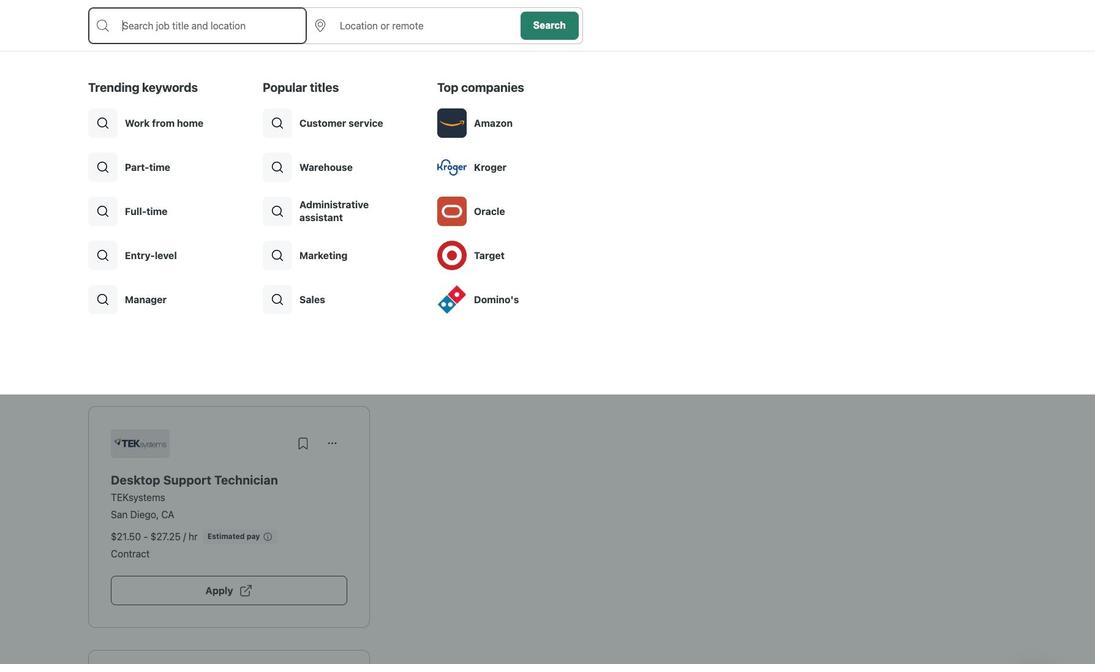 Task type: describe. For each thing, give the bounding box(es) containing it.
job card menu element for 2nd save job for later icon from the top of the page
[[318, 442, 347, 453]]

2 save job for later image from the top
[[296, 436, 311, 451]]

desktop support technician element
[[111, 473, 347, 488]]

Search job title or keyword search field
[[89, 8, 306, 44]]

desktop support technician image
[[111, 430, 170, 458]]



Task type: locate. For each thing, give the bounding box(es) containing it.
1 job card menu element from the top
[[318, 215, 347, 226]]

save job for later image
[[296, 210, 311, 224], [296, 436, 311, 451]]

job card menu element for second save job for later icon from the bottom of the page
[[318, 215, 347, 226]]

1 vertical spatial job card menu element
[[318, 442, 347, 453]]

1 save job for later image from the top
[[296, 210, 311, 224]]

1 vertical spatial save job for later image
[[296, 436, 311, 451]]

0 vertical spatial save job for later image
[[296, 210, 311, 224]]

2 job card menu element from the top
[[318, 442, 347, 453]]

0 vertical spatial job card menu element
[[318, 215, 347, 226]]

job card menu element
[[318, 215, 347, 226], [318, 442, 347, 453]]

Location search field
[[306, 8, 518, 44]]



Task type: vqa. For each thing, say whether or not it's contained in the screenshot.
100 percent progress bar
no



